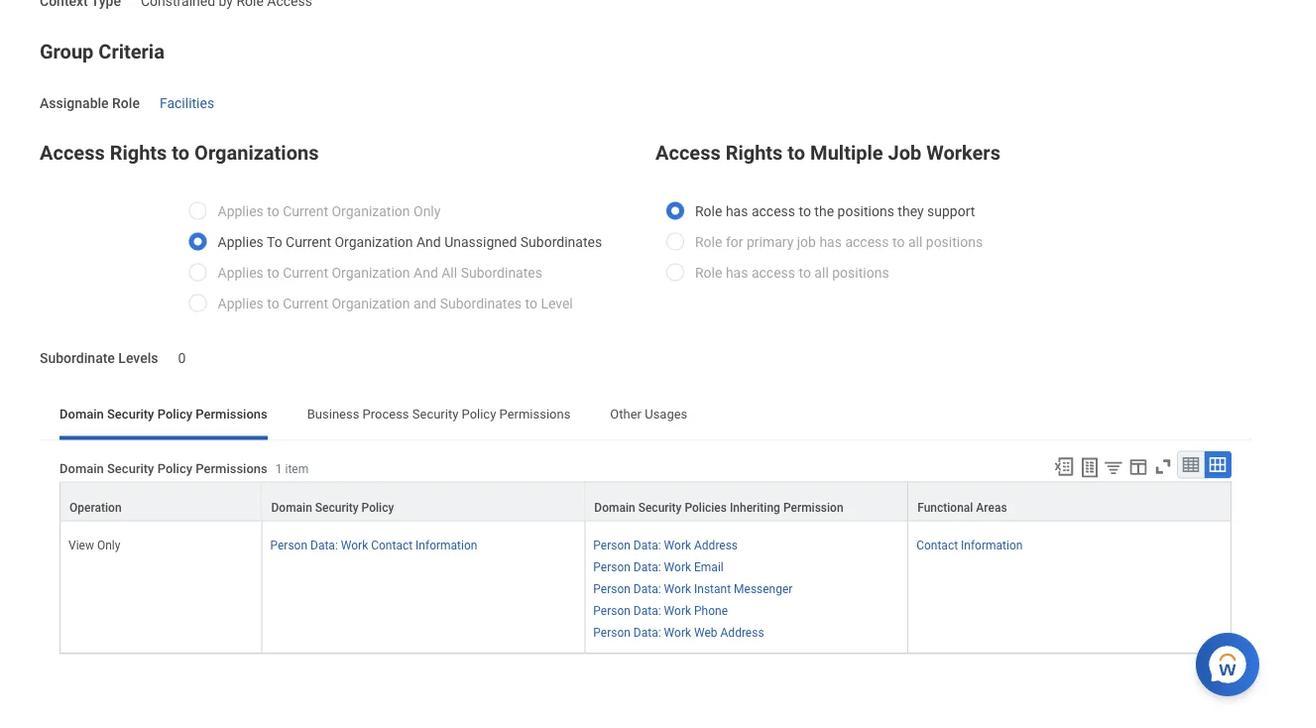 Task type: describe. For each thing, give the bounding box(es) containing it.
domain security policy permissions 1 item
[[60, 461, 309, 476]]

and for all
[[414, 265, 438, 281]]

subordinates for applies to current organization and unassigned subordinates
[[521, 234, 602, 250]]

inheriting
[[730, 500, 781, 514]]

1 information from the left
[[416, 538, 477, 552]]

group criteria button
[[40, 39, 165, 63]]

domain for domain security policy permissions
[[60, 406, 104, 421]]

address inside person data: work address link
[[694, 538, 738, 552]]

role has access to all positions
[[695, 265, 889, 281]]

person for person data: work email
[[593, 560, 631, 574]]

and
[[414, 296, 437, 312]]

all
[[442, 265, 457, 281]]

1 vertical spatial access
[[845, 234, 889, 250]]

row containing view only
[[60, 521, 1232, 653]]

access for access rights to multiple job workers
[[656, 141, 721, 165]]

levels
[[118, 350, 158, 366]]

domain security policies inheriting permission button
[[586, 482, 908, 520]]

only inside view only "element"
[[97, 538, 120, 552]]

item
[[285, 462, 309, 476]]

data: for contact
[[310, 538, 338, 552]]

job
[[888, 141, 922, 165]]

data: for web
[[634, 626, 661, 639]]

person data: work email
[[593, 560, 724, 574]]

domain for domain security policies inheriting permission
[[594, 500, 635, 514]]

group criteria group
[[40, 35, 1252, 114]]

access for access rights to organizations
[[40, 141, 105, 165]]

rights for organizations
[[110, 141, 167, 165]]

workday assistant region
[[1196, 625, 1268, 696]]

organizations
[[195, 141, 319, 165]]

domain security policy
[[271, 500, 394, 514]]

domain for domain security policy
[[271, 500, 312, 514]]

person for person data: work address
[[593, 538, 631, 552]]

applies to current organization and all subordinates
[[218, 265, 543, 281]]

subordinate levels element
[[178, 338, 186, 367]]

functional areas button
[[909, 482, 1231, 520]]

permissions for domain security policy permissions
[[196, 406, 268, 421]]

messenger
[[734, 582, 793, 596]]

person data: work instant messenger
[[593, 582, 793, 596]]

security for domain security policies inheriting permission
[[638, 500, 682, 514]]

security for domain security policy permissions 1 item
[[107, 461, 154, 476]]

role has access to the positions they support
[[695, 203, 975, 220]]

multiple
[[810, 141, 883, 165]]

primary
[[747, 234, 794, 250]]

row containing operation
[[60, 481, 1232, 521]]

2 vertical spatial subordinates
[[440, 296, 522, 312]]

functional
[[918, 500, 973, 514]]

person data: work instant messenger link
[[593, 578, 793, 596]]

areas
[[976, 500, 1007, 514]]

assignable
[[40, 95, 109, 111]]

1
[[276, 462, 282, 476]]

role for role has access to the positions they support
[[695, 203, 723, 220]]

email
[[694, 560, 724, 574]]

permissions left other
[[499, 406, 571, 421]]

work for address
[[664, 538, 691, 552]]

assignable role
[[40, 95, 140, 111]]

subordinate levels
[[40, 350, 158, 366]]

they
[[898, 203, 924, 220]]

person data: work email link
[[593, 556, 724, 574]]

level
[[541, 296, 573, 312]]

group
[[40, 39, 94, 63]]

role for role has access to all positions
[[695, 265, 723, 281]]

business process security policy permissions
[[307, 406, 571, 421]]

person data: work phone link
[[593, 600, 728, 618]]

access for the
[[752, 203, 796, 220]]

access rights to multiple job workers group
[[656, 137, 1252, 299]]

person data: work address link
[[593, 534, 738, 552]]

1 vertical spatial positions
[[926, 234, 983, 250]]

usages
[[645, 406, 688, 421]]

tab list containing domain security policy permissions
[[40, 392, 1252, 440]]

person for person data: work instant messenger
[[593, 582, 631, 596]]

facilities
[[160, 95, 214, 111]]

address inside person data: work web address link
[[721, 626, 764, 639]]

items selected list
[[593, 534, 825, 641]]

operation
[[69, 500, 122, 514]]

operation button
[[61, 482, 261, 520]]

person data: work contact information
[[270, 538, 477, 552]]

1 vertical spatial all
[[815, 265, 829, 281]]

subordinate
[[40, 350, 115, 366]]

data: for address
[[634, 538, 661, 552]]

domain for domain security policy permissions 1 item
[[60, 461, 104, 476]]

work for instant
[[664, 582, 691, 596]]

process
[[363, 406, 409, 421]]

person for person data: work contact information
[[270, 538, 308, 552]]

person data: work phone
[[593, 604, 728, 618]]

access rights to organizations
[[40, 141, 319, 165]]

organization for all
[[332, 265, 410, 281]]

business
[[307, 406, 359, 421]]

click to view/edit grid preferences image
[[1128, 456, 1150, 477]]

role for role for primary job has access to all positions
[[695, 234, 723, 250]]

policy for domain security policy
[[362, 500, 394, 514]]

domain security policies inheriting permission
[[594, 500, 844, 514]]

organization up applies to current organization and unassigned subordinates
[[332, 203, 410, 220]]

for
[[726, 234, 743, 250]]

support
[[927, 203, 975, 220]]

data: for instant
[[634, 582, 661, 596]]

context type element
[[141, 0, 312, 11]]



Task type: locate. For each thing, give the bounding box(es) containing it.
data: inside "person data: work contact information" link
[[310, 538, 338, 552]]

policies
[[685, 500, 727, 514]]

0 horizontal spatial information
[[416, 538, 477, 552]]

security
[[107, 406, 154, 421], [412, 406, 459, 421], [107, 461, 154, 476], [315, 500, 359, 514], [638, 500, 682, 514]]

export to excel image
[[1053, 456, 1075, 477]]

person for person data: work web address
[[593, 626, 631, 639]]

1 vertical spatial address
[[721, 626, 764, 639]]

policy inside popup button
[[362, 500, 394, 514]]

data: inside person data: work email link
[[634, 560, 661, 574]]

has for role has access to all positions
[[726, 265, 748, 281]]

work up person data: work email link
[[664, 538, 691, 552]]

0
[[178, 350, 186, 366]]

access rights to organizations group
[[40, 137, 636, 368]]

policy up domain security policy permissions 1 item
[[157, 406, 192, 421]]

address up email at the bottom
[[694, 538, 738, 552]]

current for applies to current organization and all subordinates
[[283, 265, 328, 281]]

1 horizontal spatial access
[[656, 141, 721, 165]]

2 vertical spatial has
[[726, 265, 748, 281]]

domain inside popup button
[[594, 500, 635, 514]]

1 horizontal spatial only
[[414, 203, 441, 220]]

person
[[270, 538, 308, 552], [593, 538, 631, 552], [593, 560, 631, 574], [593, 582, 631, 596], [593, 604, 631, 618], [593, 626, 631, 639]]

0 vertical spatial positions
[[838, 203, 895, 220]]

domain down item
[[271, 500, 312, 514]]

positions down 'support'
[[926, 234, 983, 250]]

security inside domain security policy popup button
[[315, 500, 359, 514]]

person for person data: work phone
[[593, 604, 631, 618]]

data: inside person data: work phone link
[[634, 604, 661, 618]]

access for all
[[752, 265, 796, 281]]

only right view
[[97, 538, 120, 552]]

0 horizontal spatial contact
[[371, 538, 413, 552]]

person data: work contact information link
[[270, 534, 477, 552]]

domain down subordinate
[[60, 406, 104, 421]]

unassigned
[[445, 234, 517, 250]]

1 vertical spatial has
[[820, 234, 842, 250]]

information down areas at the right
[[961, 538, 1023, 552]]

expand table image
[[1208, 455, 1228, 474]]

has
[[726, 203, 748, 220], [820, 234, 842, 250], [726, 265, 748, 281]]

subordinates down the all
[[440, 296, 522, 312]]

row
[[60, 481, 1232, 521], [60, 521, 1232, 653]]

positions for role has access to all positions
[[832, 265, 889, 281]]

work
[[341, 538, 368, 552], [664, 538, 691, 552], [664, 560, 691, 574], [664, 582, 691, 596], [664, 604, 691, 618], [664, 626, 691, 639]]

2 applies from the top
[[218, 234, 264, 250]]

0 vertical spatial has
[[726, 203, 748, 220]]

0 horizontal spatial rights
[[110, 141, 167, 165]]

2 access from the left
[[656, 141, 721, 165]]

policy up "person data: work contact information" link
[[362, 500, 394, 514]]

organization
[[332, 203, 410, 220], [335, 234, 413, 250], [332, 265, 410, 281], [332, 296, 410, 312]]

0 vertical spatial all
[[908, 234, 923, 250]]

data: down person data: work address
[[634, 560, 661, 574]]

permissions up domain security policy permissions 1 item
[[196, 406, 268, 421]]

rights up 'primary' on the right of page
[[726, 141, 783, 165]]

rights inside access rights to multiple job workers group
[[726, 141, 783, 165]]

applies to current organization and subordinates to level
[[218, 296, 573, 312]]

applies for applies to current organization and subordinates to level
[[218, 296, 264, 312]]

1 vertical spatial only
[[97, 538, 120, 552]]

access
[[752, 203, 796, 220], [845, 234, 889, 250], [752, 265, 796, 281]]

applies to current organization only
[[218, 203, 441, 220]]

work inside person data: work email link
[[664, 560, 691, 574]]

and left unassigned
[[417, 234, 441, 250]]

all down "job"
[[815, 265, 829, 281]]

policy up operation popup button
[[157, 461, 192, 476]]

organization up applies to current organization and subordinates to level
[[332, 265, 410, 281]]

positions down role for primary job has access to all positions
[[832, 265, 889, 281]]

1 rights from the left
[[110, 141, 167, 165]]

fullscreen image
[[1153, 456, 1174, 477]]

access down assignable
[[40, 141, 105, 165]]

work inside person data: work address link
[[664, 538, 691, 552]]

permissions
[[196, 406, 268, 421], [499, 406, 571, 421], [196, 461, 268, 476]]

security right process
[[412, 406, 459, 421]]

0 horizontal spatial all
[[815, 265, 829, 281]]

1 contact from the left
[[371, 538, 413, 552]]

has right "job"
[[820, 234, 842, 250]]

table image
[[1181, 455, 1201, 474]]

work inside person data: work phone link
[[664, 604, 691, 618]]

job
[[797, 234, 816, 250]]

access up 'primary' on the right of page
[[752, 203, 796, 220]]

current
[[283, 203, 328, 220], [286, 234, 331, 250], [283, 265, 328, 281], [283, 296, 328, 312]]

4 applies from the top
[[218, 296, 264, 312]]

work up person data: work web address link
[[664, 604, 691, 618]]

only
[[414, 203, 441, 220], [97, 538, 120, 552]]

work for contact
[[341, 538, 368, 552]]

current for applies to current organization and unassigned subordinates
[[286, 234, 331, 250]]

domain up person data: work address link
[[594, 500, 635, 514]]

applies for applies to current organization and all subordinates
[[218, 265, 264, 281]]

data: up person data: work web address link
[[634, 604, 661, 618]]

data: up person data: work phone link
[[634, 582, 661, 596]]

access rights to multiple job workers
[[656, 141, 1001, 165]]

subordinates for applies to current organization and all subordinates
[[461, 265, 543, 281]]

positions
[[838, 203, 895, 220], [926, 234, 983, 250], [832, 265, 889, 281]]

2 information from the left
[[961, 538, 1023, 552]]

data: for phone
[[634, 604, 661, 618]]

policy for domain security policy permissions
[[157, 406, 192, 421]]

role for primary job has access to all positions
[[695, 234, 983, 250]]

access rights to multiple job workers button
[[656, 141, 1001, 165]]

applies
[[218, 203, 264, 220], [218, 234, 264, 250], [218, 265, 264, 281], [218, 296, 264, 312]]

current right the to
[[286, 234, 331, 250]]

policy for domain security policy permissions 1 item
[[157, 461, 192, 476]]

and left the all
[[414, 265, 438, 281]]

group criteria
[[40, 39, 165, 63]]

data: inside person data: work address link
[[634, 538, 661, 552]]

positions up role for primary job has access to all positions
[[838, 203, 895, 220]]

work for web
[[664, 626, 691, 639]]

0 vertical spatial and
[[417, 234, 441, 250]]

data: inside person data: work web address link
[[634, 626, 661, 639]]

subordinates up level at the left top of the page
[[521, 234, 602, 250]]

only up applies to current organization and unassigned subordinates
[[414, 203, 441, 220]]

to
[[172, 141, 190, 165], [788, 141, 806, 165], [267, 203, 279, 220], [799, 203, 811, 220], [893, 234, 905, 250], [267, 265, 279, 281], [799, 265, 811, 281], [267, 296, 279, 312], [525, 296, 538, 312]]

1 vertical spatial and
[[414, 265, 438, 281]]

data:
[[310, 538, 338, 552], [634, 538, 661, 552], [634, 560, 661, 574], [634, 582, 661, 596], [634, 604, 661, 618], [634, 626, 661, 639]]

and
[[417, 234, 441, 250], [414, 265, 438, 281]]

contact information link
[[917, 534, 1023, 552]]

rights inside access rights to organizations group
[[110, 141, 167, 165]]

current down applies to current organization and all subordinates
[[283, 296, 328, 312]]

security up person data: work address link
[[638, 500, 682, 514]]

organization for unassigned
[[335, 234, 413, 250]]

contact down domain security policy popup button
[[371, 538, 413, 552]]

toolbar
[[1044, 451, 1232, 481]]

work for phone
[[664, 604, 691, 618]]

0 vertical spatial access
[[752, 203, 796, 220]]

2 row from the top
[[60, 521, 1232, 653]]

0 vertical spatial address
[[694, 538, 738, 552]]

security for domain security policy permissions
[[107, 406, 154, 421]]

access
[[40, 141, 105, 165], [656, 141, 721, 165]]

instant
[[694, 582, 731, 596]]

3 applies from the top
[[218, 265, 264, 281]]

work inside person data: work web address link
[[664, 626, 691, 639]]

security up operation popup button
[[107, 461, 154, 476]]

and for unassigned
[[417, 234, 441, 250]]

security down the levels
[[107, 406, 154, 421]]

2 vertical spatial access
[[752, 265, 796, 281]]

0 vertical spatial subordinates
[[521, 234, 602, 250]]

organization up applies to current organization and all subordinates
[[335, 234, 413, 250]]

has up for
[[726, 203, 748, 220]]

view only element
[[68, 534, 120, 552]]

policy right process
[[462, 406, 496, 421]]

criteria
[[98, 39, 165, 63]]

person data: work address
[[593, 538, 738, 552]]

tab list
[[40, 392, 1252, 440]]

organization down applies to current organization and all subordinates
[[332, 296, 410, 312]]

1 horizontal spatial information
[[961, 538, 1023, 552]]

permission
[[783, 500, 844, 514]]

work down person data: work phone
[[664, 626, 691, 639]]

contact
[[371, 538, 413, 552], [917, 538, 958, 552]]

current for applies to current organization only
[[283, 203, 328, 220]]

view
[[68, 538, 94, 552]]

organization for subordinates
[[332, 296, 410, 312]]

work down person data: work address
[[664, 560, 691, 574]]

domain inside tab list
[[60, 406, 104, 421]]

subordinates down unassigned
[[461, 265, 543, 281]]

functional areas
[[918, 500, 1007, 514]]

policy
[[157, 406, 192, 421], [462, 406, 496, 421], [157, 461, 192, 476], [362, 500, 394, 514]]

facilities link
[[160, 91, 214, 111]]

permissions left 1
[[196, 461, 268, 476]]

address right web
[[721, 626, 764, 639]]

1 horizontal spatial all
[[908, 234, 923, 250]]

current down applies to current organization only on the left top of the page
[[283, 265, 328, 281]]

has down for
[[726, 265, 748, 281]]

workers
[[927, 141, 1001, 165]]

data: for email
[[634, 560, 661, 574]]

applies for applies to current organization only
[[218, 203, 264, 220]]

has for role has access to the positions they support
[[726, 203, 748, 220]]

security for domain security policy
[[315, 500, 359, 514]]

the
[[815, 203, 834, 220]]

person data: work web address
[[593, 626, 764, 639]]

0 horizontal spatial only
[[97, 538, 120, 552]]

domain security policy permissions
[[60, 406, 268, 421]]

work up person data: work phone link
[[664, 582, 691, 596]]

data: down person data: work phone
[[634, 626, 661, 639]]

access down group criteria group
[[656, 141, 721, 165]]

0 vertical spatial only
[[414, 203, 441, 220]]

select to filter grid data image
[[1103, 457, 1125, 477]]

rights
[[110, 141, 167, 165], [726, 141, 783, 165]]

person data: work web address link
[[593, 622, 764, 639]]

view only
[[68, 538, 120, 552]]

data: up person data: work email link
[[634, 538, 661, 552]]

security inside the domain security policies inheriting permission popup button
[[638, 500, 682, 514]]

domain inside popup button
[[271, 500, 312, 514]]

data: down domain security policy
[[310, 538, 338, 552]]

only inside access rights to organizations group
[[414, 203, 441, 220]]

2 contact from the left
[[917, 538, 958, 552]]

work inside person data: work instant messenger link
[[664, 582, 691, 596]]

role inside group criteria group
[[112, 95, 140, 111]]

other usages
[[610, 406, 688, 421]]

1 access from the left
[[40, 141, 105, 165]]

1 row from the top
[[60, 481, 1232, 521]]

permissions for domain security policy permissions 1 item
[[196, 461, 268, 476]]

all
[[908, 234, 923, 250], [815, 265, 829, 281]]

web
[[694, 626, 718, 639]]

positions for role has access to the positions they support
[[838, 203, 895, 220]]

current down organizations
[[283, 203, 328, 220]]

contact down functional
[[917, 538, 958, 552]]

phone
[[694, 604, 728, 618]]

work for email
[[664, 560, 691, 574]]

1 horizontal spatial rights
[[726, 141, 783, 165]]

domain
[[60, 406, 104, 421], [60, 461, 104, 476], [271, 500, 312, 514], [594, 500, 635, 514]]

information
[[416, 538, 477, 552], [961, 538, 1023, 552]]

all down the they
[[908, 234, 923, 250]]

domain up operation
[[60, 461, 104, 476]]

applies for applies to current organization and unassigned subordinates
[[218, 234, 264, 250]]

access rights to organizations button
[[40, 141, 319, 165]]

to
[[267, 234, 282, 250]]

1 applies from the top
[[218, 203, 264, 220]]

current for applies to current organization and subordinates to level
[[283, 296, 328, 312]]

export to worksheets image
[[1078, 456, 1102, 479]]

rights down facilities
[[110, 141, 167, 165]]

address
[[694, 538, 738, 552], [721, 626, 764, 639]]

information down domain security policy popup button
[[416, 538, 477, 552]]

1 vertical spatial subordinates
[[461, 265, 543, 281]]

contact information
[[917, 538, 1023, 552]]

access down role has access to the positions they support
[[845, 234, 889, 250]]

data: inside person data: work instant messenger link
[[634, 582, 661, 596]]

access down 'primary' on the right of page
[[752, 265, 796, 281]]

0 horizontal spatial access
[[40, 141, 105, 165]]

2 rights from the left
[[726, 141, 783, 165]]

domain security policy button
[[262, 482, 585, 520]]

1 horizontal spatial contact
[[917, 538, 958, 552]]

work inside "person data: work contact information" link
[[341, 538, 368, 552]]

rights for multiple
[[726, 141, 783, 165]]

work down domain security policy
[[341, 538, 368, 552]]

applies to current organization and unassigned subordinates
[[218, 234, 602, 250]]

other
[[610, 406, 642, 421]]

2 vertical spatial positions
[[832, 265, 889, 281]]

security up "person data: work contact information" link
[[315, 500, 359, 514]]



Task type: vqa. For each thing, say whether or not it's contained in the screenshot.
Work corresponding to Address
yes



